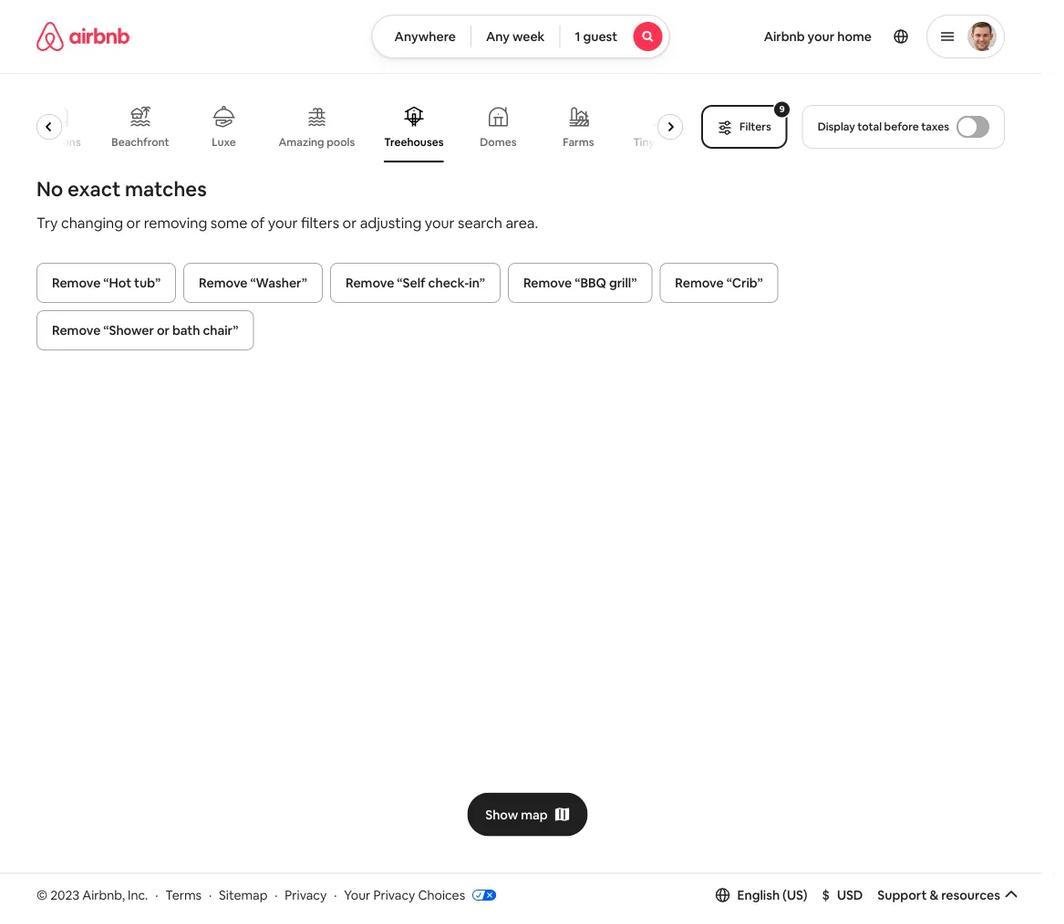 Task type: locate. For each thing, give the bounding box(es) containing it.
remove left "shower
[[52, 322, 101, 339]]

remove left '"crib"'
[[676, 275, 724, 291]]

no
[[37, 176, 63, 202]]

display total before taxes
[[818, 120, 950, 134]]

domes
[[481, 135, 517, 149]]

0 horizontal spatial your
[[268, 213, 298, 232]]

remove for remove "self check-in"
[[346, 275, 395, 291]]

1
[[575, 28, 581, 45]]

·
[[155, 887, 158, 903], [209, 887, 212, 903], [275, 887, 278, 903], [334, 887, 337, 903]]

or down no exact matches
[[126, 213, 141, 232]]

support & resources
[[878, 887, 1001, 903]]

2 horizontal spatial or
[[343, 213, 357, 232]]

your privacy choices
[[344, 887, 466, 903]]

before
[[885, 120, 920, 134]]

amazing pools
[[279, 135, 356, 149]]

privacy inside your privacy choices link
[[374, 887, 416, 903]]

your left search
[[425, 213, 455, 232]]

search
[[458, 213, 503, 232]]

of
[[251, 213, 265, 232]]

group
[[32, 91, 693, 162]]

terms link
[[165, 887, 202, 903]]

your
[[808, 28, 835, 45], [268, 213, 298, 232], [425, 213, 455, 232]]

tiny homes
[[634, 135, 693, 149]]

tiny
[[634, 135, 656, 149]]

taxes
[[922, 120, 950, 134]]

· right terms
[[209, 887, 212, 903]]

or right the filters
[[343, 213, 357, 232]]

remove for remove "bbq grill"
[[524, 275, 572, 291]]

2 · from the left
[[209, 887, 212, 903]]

filters
[[740, 120, 772, 134]]

your privacy choices link
[[344, 887, 497, 904]]

None search field
[[372, 15, 670, 58]]

airbnb your home link
[[753, 17, 883, 56]]

airbnb your home
[[764, 28, 872, 45]]

1 privacy from the left
[[285, 887, 327, 903]]

· left privacy link
[[275, 887, 278, 903]]

0 horizontal spatial or
[[126, 213, 141, 232]]

remove
[[52, 275, 101, 291], [199, 275, 248, 291], [346, 275, 395, 291], [524, 275, 572, 291], [676, 275, 724, 291], [52, 322, 101, 339]]

matches
[[125, 176, 207, 202]]

try changing or removing some of your filters or adjusting your search area.
[[37, 213, 539, 232]]

1 horizontal spatial or
[[157, 322, 170, 339]]

1 guest button
[[560, 15, 670, 58]]

amazing
[[279, 135, 325, 149]]

&
[[930, 887, 939, 903]]

farms
[[564, 135, 595, 149]]

remove up chair"
[[199, 275, 248, 291]]

terms · sitemap · privacy
[[165, 887, 327, 903]]

remove left "bbq
[[524, 275, 572, 291]]

remove "washer"
[[199, 275, 307, 291]]

sitemap
[[219, 887, 268, 903]]

2 horizontal spatial your
[[808, 28, 835, 45]]

some
[[211, 213, 248, 232]]

filters
[[301, 213, 340, 232]]

beachfront
[[112, 135, 170, 149]]

remove left "hot
[[52, 275, 101, 291]]

privacy right your
[[374, 887, 416, 903]]

anywhere button
[[372, 15, 472, 58]]

resources
[[942, 887, 1001, 903]]

remove "self check-in" link
[[330, 263, 501, 303]]

remove "bbq grill" link
[[508, 263, 653, 303]]

no exact matches
[[37, 176, 207, 202]]

your left 'home'
[[808, 28, 835, 45]]

your right of
[[268, 213, 298, 232]]

remove "hot tub"
[[52, 275, 161, 291]]

homes
[[658, 135, 693, 149]]

privacy
[[285, 887, 327, 903], [374, 887, 416, 903]]

2 privacy from the left
[[374, 887, 416, 903]]

privacy left your
[[285, 887, 327, 903]]

usd
[[838, 887, 864, 903]]

· left your
[[334, 887, 337, 903]]

remove "washer" link
[[184, 263, 323, 303]]

filters button
[[702, 105, 788, 149]]

in"
[[469, 275, 485, 291]]

changing
[[61, 213, 123, 232]]

remove for remove "hot tub"
[[52, 275, 101, 291]]

0 horizontal spatial privacy
[[285, 887, 327, 903]]

treehouses
[[385, 135, 444, 149]]

pools
[[327, 135, 356, 149]]

remove for remove "washer"
[[199, 275, 248, 291]]

week
[[513, 28, 545, 45]]

or left bath
[[157, 322, 170, 339]]

area.
[[506, 213, 539, 232]]

remove left "self
[[346, 275, 395, 291]]

· right inc.
[[155, 887, 158, 903]]

remove for remove "shower or bath chair"
[[52, 322, 101, 339]]

1 horizontal spatial privacy
[[374, 887, 416, 903]]

or
[[126, 213, 141, 232], [343, 213, 357, 232], [157, 322, 170, 339]]

your inside 'profile' element
[[808, 28, 835, 45]]

show map
[[486, 806, 548, 823]]



Task type: vqa. For each thing, say whether or not it's contained in the screenshot.
English
yes



Task type: describe. For each thing, give the bounding box(es) containing it.
remove "shower or bath chair" link
[[37, 310, 254, 350]]

remove "bbq grill"
[[524, 275, 637, 291]]

or for chair"
[[157, 322, 170, 339]]

remove "crib" link
[[660, 263, 779, 303]]

choices
[[418, 887, 466, 903]]

any week button
[[471, 15, 561, 58]]

"washer"
[[250, 275, 307, 291]]

exact
[[68, 176, 121, 202]]

1 guest
[[575, 28, 618, 45]]

check-
[[429, 275, 469, 291]]

map
[[521, 806, 548, 823]]

$ usd
[[823, 887, 864, 903]]

adjusting
[[360, 213, 422, 232]]

inc.
[[128, 887, 148, 903]]

luxe
[[212, 135, 237, 149]]

©
[[37, 887, 48, 903]]

group containing mansions
[[32, 91, 693, 162]]

"shower
[[103, 322, 154, 339]]

$
[[823, 887, 830, 903]]

any week
[[486, 28, 545, 45]]

remove for remove "crib"
[[676, 275, 724, 291]]

guest
[[584, 28, 618, 45]]

bath
[[172, 322, 200, 339]]

terms
[[165, 887, 202, 903]]

3 · from the left
[[275, 887, 278, 903]]

airbnb
[[764, 28, 805, 45]]

remove "self check-in"
[[346, 275, 485, 291]]

or for some
[[126, 213, 141, 232]]

4 · from the left
[[334, 887, 337, 903]]

english
[[738, 887, 780, 903]]

profile element
[[692, 0, 1006, 73]]

1 horizontal spatial your
[[425, 213, 455, 232]]

2023
[[50, 887, 80, 903]]

grill"
[[609, 275, 637, 291]]

"hot
[[103, 275, 132, 291]]

try
[[37, 213, 58, 232]]

support & resources button
[[878, 887, 1019, 903]]

show
[[486, 806, 519, 823]]

any
[[486, 28, 510, 45]]

removing
[[144, 213, 207, 232]]

privacy link
[[285, 887, 327, 903]]

show map button
[[467, 793, 588, 836]]

"self
[[397, 275, 426, 291]]

anywhere
[[395, 28, 456, 45]]

sitemap link
[[219, 887, 268, 903]]

your
[[344, 887, 371, 903]]

none search field containing anywhere
[[372, 15, 670, 58]]

display total before taxes button
[[803, 105, 1006, 149]]

remove "shower or bath chair"
[[52, 322, 239, 339]]

display
[[818, 120, 856, 134]]

(us)
[[783, 887, 808, 903]]

remove "crib"
[[676, 275, 764, 291]]

english (us)
[[738, 887, 808, 903]]

© 2023 airbnb, inc. ·
[[37, 887, 158, 903]]

"bbq
[[575, 275, 607, 291]]

remove "hot tub" link
[[37, 263, 176, 303]]

chair"
[[203, 322, 239, 339]]

tub"
[[134, 275, 161, 291]]

english (us) button
[[716, 887, 808, 903]]

home
[[838, 28, 872, 45]]

"crib"
[[727, 275, 764, 291]]

1 · from the left
[[155, 887, 158, 903]]

mansions
[[33, 135, 81, 149]]

support
[[878, 887, 928, 903]]

total
[[858, 120, 882, 134]]

airbnb,
[[82, 887, 125, 903]]



